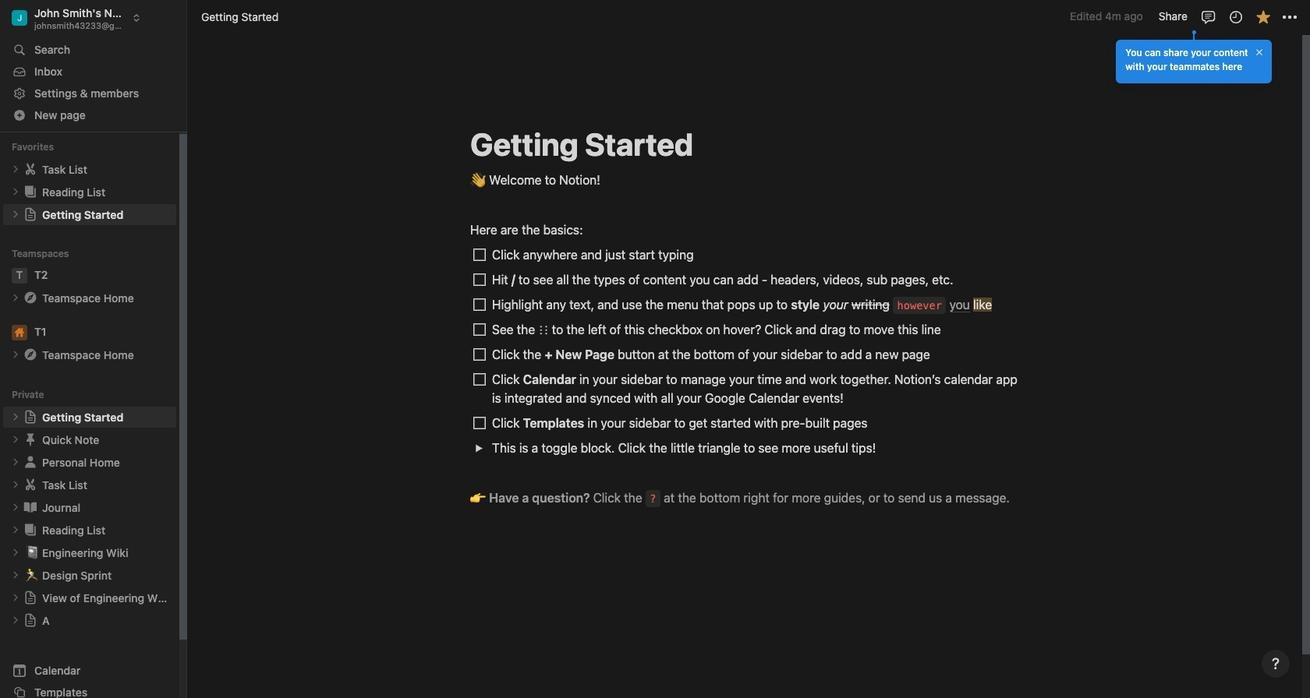Task type: vqa. For each thing, say whether or not it's contained in the screenshot.
🏃 IMAGE
yes



Task type: locate. For each thing, give the bounding box(es) containing it.
open image
[[11, 187, 20, 197], [11, 293, 20, 303], [11, 413, 20, 422], [11, 435, 20, 445], [474, 444, 483, 453], [11, 458, 20, 467], [11, 481, 20, 490], [11, 503, 20, 513], [11, 526, 20, 535], [11, 548, 20, 558], [11, 594, 20, 603]]

3 open image from the top
[[11, 350, 20, 360]]

🏃 image
[[25, 566, 39, 584]]

open image
[[11, 165, 20, 174], [11, 210, 20, 219], [11, 350, 20, 360], [11, 571, 20, 580], [11, 616, 20, 626]]

5 open image from the top
[[11, 616, 20, 626]]

change page icon image
[[23, 162, 38, 177], [23, 184, 38, 200], [23, 208, 37, 222], [23, 290, 38, 306], [23, 347, 38, 363], [23, 410, 37, 424], [23, 432, 38, 448], [23, 455, 38, 470], [23, 477, 38, 493], [23, 500, 38, 516], [23, 523, 38, 538], [23, 591, 37, 605], [23, 614, 37, 628]]

comments image
[[1200, 9, 1216, 25]]

1 open image from the top
[[11, 165, 20, 174]]



Task type: describe. For each thing, give the bounding box(es) containing it.
👉 image
[[470, 487, 486, 508]]

favorited image
[[1255, 9, 1271, 25]]

t image
[[12, 268, 27, 284]]

📓 image
[[25, 544, 39, 562]]

updates image
[[1228, 9, 1243, 25]]

👋 image
[[470, 169, 486, 189]]

4 open image from the top
[[11, 571, 20, 580]]

2 open image from the top
[[11, 210, 20, 219]]



